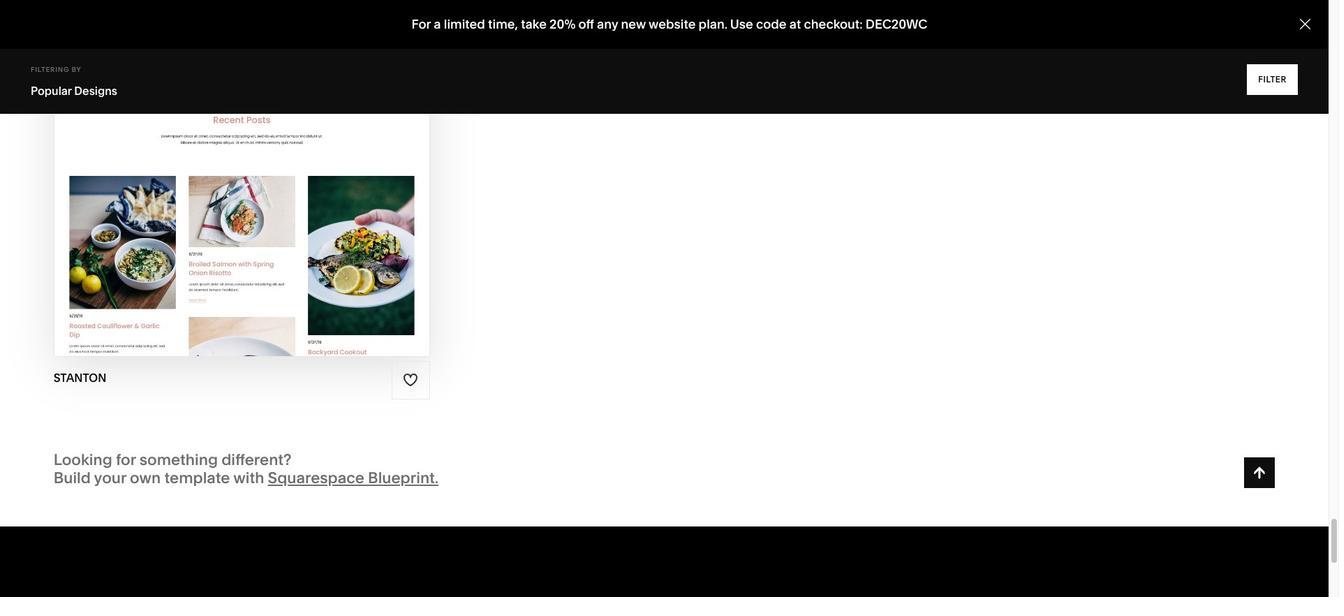 Task type: locate. For each thing, give the bounding box(es) containing it.
preview stanton link
[[177, 95, 307, 133]]

website
[[649, 16, 696, 32]]

code
[[756, 16, 787, 32]]

looking for something different? build your own template with squarespace blueprint.
[[54, 450, 439, 488]]

plan.
[[699, 16, 728, 32]]

popular designs
[[31, 84, 117, 98]]

time,
[[488, 16, 518, 32]]

use
[[730, 16, 753, 32]]

by
[[72, 66, 81, 73]]

back to top image
[[1252, 465, 1268, 480]]

own
[[130, 469, 161, 488]]

0 vertical spatial stanton
[[241, 106, 307, 122]]

for a limited time, take 20% off any new website plan. use code at checkout: dec20wc
[[412, 16, 928, 32]]

20%
[[550, 16, 576, 32]]

main content
[[0, 0, 1339, 526]]

1 vertical spatial stanton
[[54, 371, 106, 385]]

for
[[412, 16, 431, 32]]

filter
[[1258, 74, 1287, 84]]

popular
[[31, 84, 72, 98]]

preview
[[177, 106, 238, 122]]

dec20wc
[[866, 16, 928, 32]]

designs
[[74, 84, 117, 98]]

any
[[597, 16, 618, 32]]

checkout:
[[804, 16, 863, 32]]

add stanton to your favorites list image
[[403, 372, 419, 388]]

your
[[94, 469, 126, 488]]

blueprint.
[[368, 469, 439, 488]]

a
[[434, 16, 441, 32]]

stanton
[[241, 106, 307, 122], [54, 371, 106, 385]]



Task type: vqa. For each thing, say whether or not it's contained in the screenshot.
"How"
no



Task type: describe. For each thing, give the bounding box(es) containing it.
new
[[621, 16, 646, 32]]

limited
[[444, 16, 485, 32]]

something
[[140, 450, 218, 469]]

template
[[164, 469, 230, 488]]

looking
[[54, 450, 112, 469]]

stanton image
[[54, 0, 429, 356]]

1 horizontal spatial stanton
[[241, 106, 307, 122]]

filtering by
[[31, 66, 81, 73]]

squarespace blueprint. link
[[268, 469, 439, 488]]

filtering
[[31, 66, 69, 73]]

at
[[790, 16, 801, 32]]

off
[[579, 16, 594, 32]]

build
[[54, 469, 91, 488]]

take
[[521, 16, 547, 32]]

preview stanton
[[177, 106, 307, 122]]

filter button
[[1247, 64, 1298, 95]]

0 horizontal spatial stanton
[[54, 371, 106, 385]]

different?
[[221, 450, 292, 469]]

main content containing looking for something different?
[[0, 0, 1339, 526]]

squarespace
[[268, 469, 364, 488]]

for
[[116, 450, 136, 469]]

with
[[233, 469, 264, 488]]



